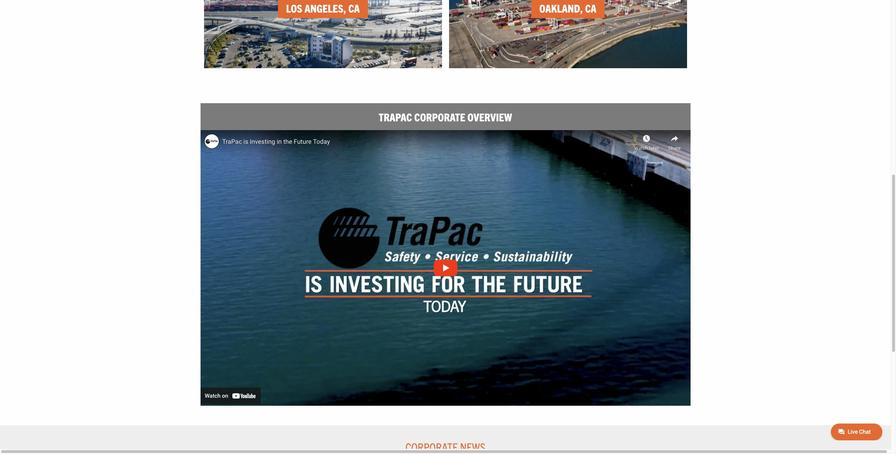 Task type: locate. For each thing, give the bounding box(es) containing it.
overview
[[468, 110, 512, 124]]

corporate
[[414, 110, 465, 124]]



Task type: vqa. For each thing, say whether or not it's contained in the screenshot.
LLC at the left bottom of the page
no



Task type: describe. For each thing, give the bounding box(es) containing it.
trapac corporate overview
[[379, 110, 512, 124]]

trapac
[[379, 110, 412, 124]]



